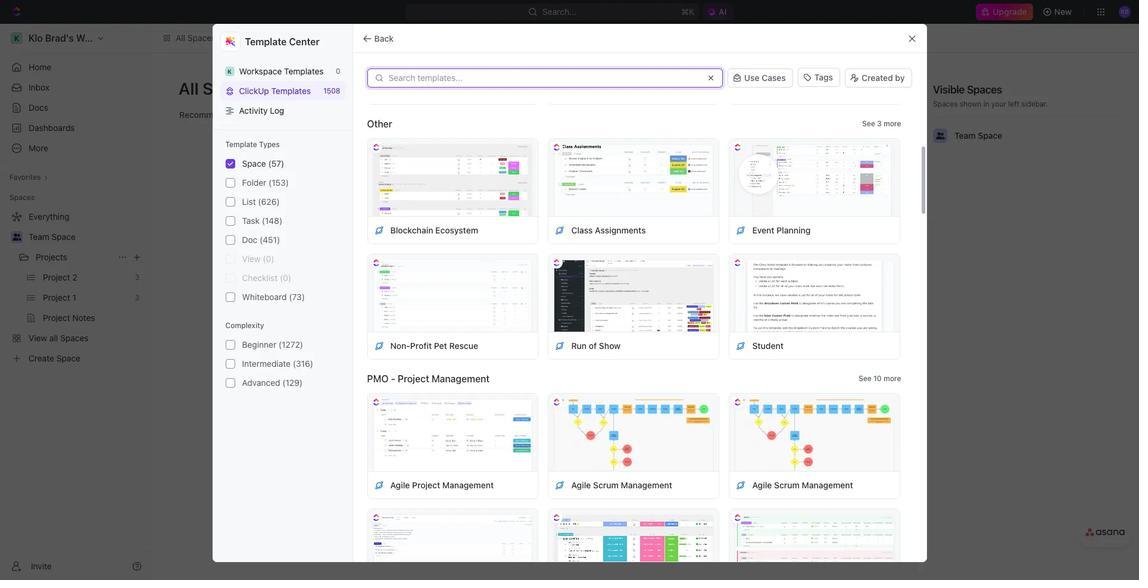 Task type: locate. For each thing, give the bounding box(es) containing it.
0 vertical spatial new
[[1055, 7, 1072, 17]]

all spaces
[[176, 33, 216, 43], [179, 79, 260, 98]]

log
[[270, 105, 284, 116]]

1 vertical spatial more
[[884, 374, 902, 383]]

1 vertical spatial new
[[848, 84, 865, 94]]

new inside new space button
[[848, 84, 865, 94]]

intermediate (316)
[[242, 359, 313, 369]]

complexity
[[225, 321, 264, 330]]

0 horizontal spatial scrum
[[593, 480, 619, 490]]

inbox link
[[5, 78, 147, 97]]

team
[[955, 130, 976, 141], [29, 232, 49, 242]]

pmo
[[367, 374, 389, 384]]

None checkbox
[[225, 159, 235, 169], [225, 197, 235, 207], [225, 235, 235, 245], [225, 159, 235, 169], [225, 197, 235, 207], [225, 235, 235, 245]]

template
[[245, 36, 287, 47], [225, 140, 257, 149]]

tags button
[[798, 68, 841, 88]]

dashboards link
[[5, 119, 147, 138]]

spaces
[[188, 33, 216, 43], [203, 79, 260, 98], [967, 83, 1003, 96], [934, 99, 958, 108], [10, 193, 35, 202], [520, 244, 545, 253]]

0 horizontal spatial search...
[[543, 7, 577, 17]]

checklist
[[242, 273, 278, 283]]

beginner
[[242, 340, 277, 350]]

team up projects
[[29, 232, 49, 242]]

template up workspace
[[245, 36, 287, 47]]

space down created
[[867, 84, 891, 94]]

new down created
[[848, 84, 865, 94]]

template center
[[245, 36, 320, 47]]

tree containing team space
[[5, 207, 147, 368]]

more inside button
[[884, 119, 902, 128]]

0 vertical spatial templates
[[284, 66, 324, 76]]

(0) up (73)
[[280, 273, 291, 283]]

klo brad's workspace, , element
[[225, 66, 234, 76]]

advanced
[[242, 378, 280, 388]]

templates up activity log button at the top
[[271, 86, 311, 96]]

2 vertical spatial all
[[510, 244, 518, 253]]

1 horizontal spatial team space
[[955, 130, 1003, 141]]

new right upgrade
[[1055, 7, 1072, 17]]

visible
[[934, 83, 965, 96]]

1 vertical spatial all
[[179, 79, 199, 98]]

team space down the shown
[[955, 130, 1003, 141]]

0 vertical spatial see
[[863, 119, 876, 128]]

space up folder in the left of the page
[[242, 158, 266, 169]]

cases
[[762, 73, 786, 83]]

center
[[289, 36, 320, 47]]

0 vertical spatial search...
[[543, 7, 577, 17]]

0 horizontal spatial team
[[29, 232, 49, 242]]

rescue
[[450, 340, 478, 351]]

1 vertical spatial (0)
[[280, 273, 291, 283]]

0 vertical spatial template
[[245, 36, 287, 47]]

1 horizontal spatial search...
[[857, 110, 891, 120]]

doc
[[242, 235, 258, 245]]

(0) for view (0)
[[263, 254, 274, 264]]

0 vertical spatial (0)
[[263, 254, 274, 264]]

template for template types
[[225, 140, 257, 149]]

class
[[572, 225, 593, 235]]

3 agile from the left
[[753, 480, 772, 490]]

see inside button
[[863, 119, 876, 128]]

Advanced (129) checkbox
[[225, 378, 235, 388]]

see 10 more
[[859, 374, 902, 383]]

more
[[884, 119, 902, 128], [884, 374, 902, 383]]

(148)
[[262, 216, 282, 226]]

more inside 'button'
[[884, 374, 902, 383]]

0 horizontal spatial agile
[[391, 480, 410, 490]]

see
[[863, 119, 876, 128], [859, 374, 872, 383]]

(129)
[[283, 378, 303, 388]]

clickup
[[239, 86, 269, 96]]

show
[[599, 340, 621, 351]]

see left 3
[[863, 119, 876, 128]]

0 horizontal spatial new
[[848, 84, 865, 94]]

back
[[374, 33, 394, 43]]

search...
[[543, 7, 577, 17], [857, 110, 891, 120]]

0 vertical spatial all spaces
[[176, 33, 216, 43]]

1 vertical spatial search...
[[857, 110, 891, 120]]

search... inside button
[[857, 110, 891, 120]]

1 horizontal spatial agile
[[572, 480, 591, 490]]

activity log
[[239, 105, 284, 116]]

1 vertical spatial template
[[225, 140, 257, 149]]

search... button
[[841, 105, 898, 125]]

team down the shown
[[955, 130, 976, 141]]

space up projects link
[[52, 232, 76, 242]]

team space inside sidebar navigation
[[29, 232, 76, 242]]

2 agile scrum management from the left
[[753, 480, 854, 490]]

2 horizontal spatial agile
[[753, 480, 772, 490]]

space
[[867, 84, 891, 94], [978, 130, 1003, 141], [242, 158, 266, 169], [52, 232, 76, 242]]

1 horizontal spatial scrum
[[774, 480, 800, 490]]

Beginner (1272) checkbox
[[225, 340, 235, 350]]

0 horizontal spatial team space
[[29, 232, 76, 242]]

projects
[[36, 252, 67, 262]]

agile scrum management
[[572, 480, 673, 490], [753, 480, 854, 490]]

team space
[[955, 130, 1003, 141], [29, 232, 76, 242]]

inbox
[[29, 82, 49, 92]]

types
[[259, 140, 280, 149]]

(316)
[[293, 359, 313, 369]]

template types
[[225, 140, 280, 149]]

new
[[1055, 7, 1072, 17], [848, 84, 865, 94]]

space inside tree
[[52, 232, 76, 242]]

assignments
[[595, 225, 646, 235]]

see for pmo - project management
[[859, 374, 872, 383]]

team inside tree
[[29, 232, 49, 242]]

1 horizontal spatial new
[[1055, 7, 1072, 17]]

new for new
[[1055, 7, 1072, 17]]

0 horizontal spatial agile scrum management
[[572, 480, 673, 490]]

1 horizontal spatial user group image
[[936, 132, 945, 139]]

more right 3
[[884, 119, 902, 128]]

None checkbox
[[225, 178, 235, 188], [225, 216, 235, 226], [225, 254, 235, 264], [225, 273, 235, 283], [225, 293, 235, 302], [225, 178, 235, 188], [225, 216, 235, 226], [225, 254, 235, 264], [225, 273, 235, 283], [225, 293, 235, 302]]

non-profit pet rescue
[[391, 340, 478, 351]]

1 horizontal spatial (0)
[[280, 273, 291, 283]]

ecosystem
[[436, 225, 478, 235]]

agile project management
[[391, 480, 494, 490]]

1 vertical spatial team
[[29, 232, 49, 242]]

see for other
[[863, 119, 876, 128]]

all
[[176, 33, 185, 43], [179, 79, 199, 98], [510, 244, 518, 253]]

0 horizontal spatial user group image
[[12, 234, 21, 241]]

templates down center
[[284, 66, 324, 76]]

1 scrum from the left
[[593, 480, 619, 490]]

tree
[[5, 207, 147, 368]]

blockchain
[[391, 225, 433, 235]]

template left types
[[225, 140, 257, 149]]

event planning
[[753, 225, 811, 235]]

1 vertical spatial project
[[412, 480, 440, 490]]

1 horizontal spatial team
[[955, 130, 976, 141]]

1 vertical spatial see
[[859, 374, 872, 383]]

class assignments
[[572, 225, 646, 235]]

(0) right view
[[263, 254, 274, 264]]

see inside 'button'
[[859, 374, 872, 383]]

1 vertical spatial templates
[[271, 86, 311, 96]]

(451)
[[260, 235, 280, 245]]

spaces inside sidebar navigation
[[10, 193, 35, 202]]

0 vertical spatial team space
[[955, 130, 1003, 141]]

docs link
[[5, 98, 147, 117]]

user group image
[[936, 132, 945, 139], [12, 234, 21, 241]]

1 horizontal spatial agile scrum management
[[753, 480, 854, 490]]

0 horizontal spatial (0)
[[263, 254, 274, 264]]

1 more from the top
[[884, 119, 902, 128]]

0 vertical spatial more
[[884, 119, 902, 128]]

1 vertical spatial user group image
[[12, 234, 21, 241]]

(0)
[[263, 254, 274, 264], [280, 273, 291, 283]]

1 vertical spatial team space
[[29, 232, 76, 242]]

workspace templates
[[239, 66, 324, 76]]

by
[[896, 73, 905, 83]]

(57)
[[268, 158, 284, 169]]

space down in
[[978, 130, 1003, 141]]

profit
[[410, 340, 432, 351]]

new inside new button
[[1055, 7, 1072, 17]]

home
[[29, 62, 51, 72]]

student
[[753, 340, 784, 351]]

team space up projects
[[29, 232, 76, 242]]

0 vertical spatial user group image
[[936, 132, 945, 139]]

more right 10
[[884, 374, 902, 383]]

see left 10
[[859, 374, 872, 383]]

run of show
[[572, 340, 621, 351]]

2 more from the top
[[884, 374, 902, 383]]

tree inside sidebar navigation
[[5, 207, 147, 368]]



Task type: vqa. For each thing, say whether or not it's contained in the screenshot.
Team to the right
yes



Task type: describe. For each thing, give the bounding box(es) containing it.
favorites button
[[5, 170, 53, 185]]

Intermediate (316) checkbox
[[225, 359, 235, 369]]

activity
[[239, 105, 268, 116]]

clickup templates
[[239, 86, 311, 96]]

see 3 more button
[[858, 117, 906, 131]]

space inside button
[[867, 84, 891, 94]]

whiteboard
[[242, 292, 287, 302]]

planning
[[777, 225, 811, 235]]

pet
[[434, 340, 447, 351]]

task (148)
[[242, 216, 282, 226]]

1508
[[324, 86, 340, 95]]

1 vertical spatial all spaces
[[179, 79, 260, 98]]

your
[[992, 99, 1007, 108]]

tags button
[[798, 68, 841, 87]]

use cases button
[[728, 69, 793, 88]]

checklist (0)
[[242, 273, 291, 283]]

back button
[[358, 29, 401, 48]]

activity log button
[[220, 101, 345, 120]]

k
[[228, 68, 232, 75]]

new space
[[848, 84, 891, 94]]

more for pmo - project management
[[884, 374, 902, 383]]

user group image inside tree
[[12, 234, 21, 241]]

10
[[874, 374, 882, 383]]

created by button
[[845, 69, 912, 88]]

created by button
[[845, 69, 912, 88]]

task
[[242, 216, 260, 226]]

(1272)
[[279, 340, 303, 350]]

0 vertical spatial all
[[176, 33, 185, 43]]

more for other
[[884, 119, 902, 128]]

shown
[[960, 99, 982, 108]]

whiteboard (73)
[[242, 292, 305, 302]]

see 10 more button
[[854, 372, 906, 386]]

created
[[862, 73, 894, 83]]

created by
[[862, 73, 905, 83]]

invite
[[31, 561, 52, 571]]

advanced (129)
[[242, 378, 303, 388]]

tags
[[815, 72, 833, 82]]

templates for clickup templates
[[271, 86, 311, 96]]

new space button
[[830, 80, 898, 99]]

docs
[[29, 102, 48, 113]]

team space link
[[29, 228, 144, 247]]

(153)
[[269, 178, 289, 188]]

-
[[391, 374, 396, 384]]

in
[[984, 99, 990, 108]]

dashboards
[[29, 123, 75, 133]]

see 3 more
[[863, 119, 902, 128]]

sidebar navigation
[[0, 24, 152, 580]]

2 scrum from the left
[[774, 480, 800, 490]]

(73)
[[289, 292, 305, 302]]

upgrade
[[993, 7, 1027, 17]]

pmo - project management
[[367, 374, 490, 384]]

visible spaces spaces shown in your left sidebar.
[[934, 83, 1049, 108]]

doc (451)
[[242, 235, 280, 245]]

use cases button
[[728, 67, 793, 89]]

folder
[[242, 178, 267, 188]]

intermediate
[[242, 359, 291, 369]]

0
[[336, 67, 340, 76]]

home link
[[5, 58, 147, 77]]

view
[[242, 254, 261, 264]]

of
[[589, 340, 597, 351]]

favorites
[[10, 173, 41, 182]]

sidebar.
[[1022, 99, 1049, 108]]

event
[[753, 225, 775, 235]]

folder (153)
[[242, 178, 289, 188]]

1 agile scrum management from the left
[[572, 480, 673, 490]]

template for template center
[[245, 36, 287, 47]]

new for new space
[[848, 84, 865, 94]]

(626)
[[258, 197, 280, 207]]

0 vertical spatial project
[[398, 374, 429, 384]]

upgrade link
[[977, 4, 1033, 20]]

view (0)
[[242, 254, 274, 264]]

workspace
[[239, 66, 282, 76]]

all spaces joined
[[510, 244, 567, 253]]

use
[[745, 73, 760, 83]]

new button
[[1038, 2, 1080, 21]]

non-
[[391, 340, 410, 351]]

0 vertical spatial team
[[955, 130, 976, 141]]

use cases
[[745, 73, 786, 83]]

blockchain ecosystem
[[391, 225, 478, 235]]

2 agile from the left
[[572, 480, 591, 490]]

projects link
[[36, 248, 113, 267]]

(0) for checklist (0)
[[280, 273, 291, 283]]

1 agile from the left
[[391, 480, 410, 490]]

list
[[242, 197, 256, 207]]

beginner (1272)
[[242, 340, 303, 350]]

Search templates... text field
[[389, 73, 699, 83]]

templates for workspace templates
[[284, 66, 324, 76]]

3
[[878, 119, 882, 128]]

joined
[[547, 244, 567, 253]]

other
[[367, 119, 393, 129]]



